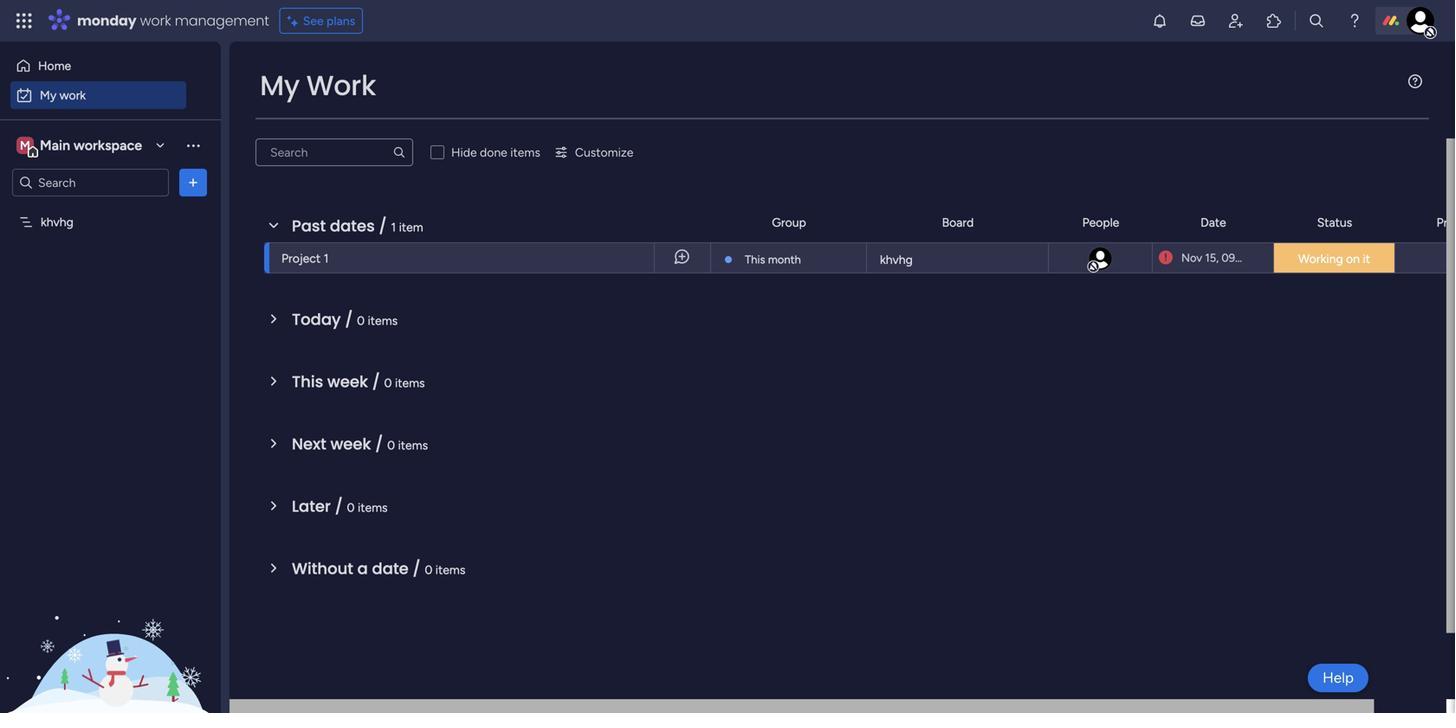 Task type: describe. For each thing, give the bounding box(es) containing it.
am
[[1256, 251, 1273, 265]]

working
[[1299, 252, 1344, 266]]

items right the done
[[511, 145, 541, 160]]

0 inside next week / 0 items
[[387, 438, 395, 453]]

/ right today
[[345, 309, 353, 331]]

see
[[303, 13, 324, 28]]

15,
[[1206, 251, 1219, 265]]

work for monday
[[140, 11, 171, 30]]

my work
[[260, 66, 376, 105]]

customize button
[[547, 139, 641, 166]]

later
[[292, 496, 331, 518]]

plans
[[327, 13, 355, 28]]

my work
[[40, 88, 86, 103]]

this week / 0 items
[[292, 371, 425, 393]]

home link
[[10, 52, 186, 80]]

search image
[[393, 146, 406, 159]]

this for month
[[745, 253, 766, 267]]

options image
[[185, 174, 202, 191]]

month
[[768, 253, 801, 267]]

prio
[[1437, 215, 1456, 230]]

khvhg inside list box
[[41, 215, 74, 230]]

next week / 0 items
[[292, 434, 428, 456]]

/ right date
[[413, 558, 421, 581]]

today
[[292, 309, 341, 331]]

next
[[292, 434, 326, 456]]

this month
[[745, 253, 801, 267]]

main
[[40, 137, 70, 154]]

Search in workspace field
[[36, 173, 145, 193]]

working on it
[[1299, 252, 1371, 266]]

this for week
[[292, 371, 323, 393]]

without
[[292, 558, 353, 581]]

workspace options image
[[185, 137, 202, 154]]

past
[[292, 215, 326, 237]]

gary orlando image
[[1088, 246, 1114, 272]]

khvhg list box
[[0, 204, 221, 471]]

1 vertical spatial khvhg
[[880, 253, 913, 267]]

1 inside past dates / 1 item
[[391, 220, 396, 235]]

past dates / 1 item
[[292, 215, 423, 237]]

lottie animation image
[[0, 539, 221, 714]]

status
[[1318, 215, 1353, 230]]

project
[[282, 251, 321, 266]]

apps image
[[1266, 12, 1283, 29]]

khvhg link
[[878, 243, 1038, 275]]

monday
[[77, 11, 137, 30]]

later / 0 items
[[292, 496, 388, 518]]

main workspace
[[40, 137, 142, 154]]

work for my
[[59, 88, 86, 103]]

my for my work
[[260, 66, 300, 105]]

/ left item
[[379, 215, 387, 237]]

nov
[[1182, 251, 1203, 265]]

workspace
[[74, 137, 142, 154]]

help
[[1323, 670, 1354, 688]]

invite members image
[[1228, 12, 1245, 29]]

board
[[942, 215, 974, 230]]



Task type: vqa. For each thing, say whether or not it's contained in the screenshot.
ADD FROM TEMPLATES button on the left top of the page
no



Task type: locate. For each thing, give the bounding box(es) containing it.
0 vertical spatial this
[[745, 253, 766, 267]]

1 horizontal spatial khvhg
[[880, 253, 913, 267]]

today / 0 items
[[292, 309, 398, 331]]

a
[[358, 558, 368, 581]]

my down home
[[40, 88, 57, 103]]

1 right project
[[324, 251, 329, 266]]

1 vertical spatial work
[[59, 88, 86, 103]]

items inside without a date / 0 items
[[436, 563, 466, 578]]

week for next
[[331, 434, 371, 456]]

0 horizontal spatial khvhg
[[41, 215, 74, 230]]

it
[[1363, 252, 1371, 266]]

week down today / 0 items
[[327, 371, 368, 393]]

/ down this week / 0 items
[[375, 434, 383, 456]]

my work link
[[10, 81, 186, 109]]

week right next at the bottom left
[[331, 434, 371, 456]]

work right monday
[[140, 11, 171, 30]]

menu image
[[1409, 75, 1423, 88]]

work inside option
[[59, 88, 86, 103]]

items inside next week / 0 items
[[398, 438, 428, 453]]

0 down this week / 0 items
[[387, 438, 395, 453]]

0 horizontal spatial this
[[292, 371, 323, 393]]

on
[[1347, 252, 1360, 266]]

1 horizontal spatial this
[[745, 253, 766, 267]]

0 right date
[[425, 563, 433, 578]]

0 inside "later / 0 items"
[[347, 501, 355, 516]]

my work option
[[10, 81, 186, 109]]

management
[[175, 11, 269, 30]]

gary orlando image
[[1407, 7, 1435, 35]]

work down home
[[59, 88, 86, 103]]

option
[[0, 207, 221, 210]]

items inside "later / 0 items"
[[358, 501, 388, 516]]

items down this week / 0 items
[[398, 438, 428, 453]]

0 vertical spatial khvhg
[[41, 215, 74, 230]]

hide
[[451, 145, 477, 160]]

0 vertical spatial work
[[140, 11, 171, 30]]

home
[[38, 58, 71, 73]]

work
[[306, 66, 376, 105]]

0 vertical spatial 1
[[391, 220, 396, 235]]

0 inside this week / 0 items
[[384, 376, 392, 391]]

0 right later
[[347, 501, 355, 516]]

help image
[[1346, 12, 1364, 29]]

help button
[[1309, 665, 1369, 693]]

0 up next week / 0 items
[[384, 376, 392, 391]]

week for this
[[327, 371, 368, 393]]

monday work management
[[77, 11, 269, 30]]

1 horizontal spatial 1
[[391, 220, 396, 235]]

0 horizontal spatial work
[[59, 88, 86, 103]]

m
[[20, 138, 30, 153]]

1 vertical spatial 1
[[324, 251, 329, 266]]

0 right today
[[357, 314, 365, 328]]

this
[[745, 253, 766, 267], [292, 371, 323, 393]]

1 horizontal spatial work
[[140, 11, 171, 30]]

my
[[260, 66, 300, 105], [40, 88, 57, 103]]

workspace selection element
[[16, 135, 145, 158]]

work
[[140, 11, 171, 30], [59, 88, 86, 103]]

item
[[399, 220, 423, 235]]

1 left item
[[391, 220, 396, 235]]

this up next at the bottom left
[[292, 371, 323, 393]]

my for my work
[[40, 88, 57, 103]]

items inside this week / 0 items
[[395, 376, 425, 391]]

customize
[[575, 145, 634, 160]]

group
[[772, 215, 807, 230]]

0 inside without a date / 0 items
[[425, 563, 433, 578]]

notifications image
[[1152, 12, 1169, 29]]

items right later
[[358, 501, 388, 516]]

Filter dashboard by text search field
[[256, 139, 413, 166]]

0 inside today / 0 items
[[357, 314, 365, 328]]

search everything image
[[1308, 12, 1326, 29]]

project 1
[[282, 251, 329, 266]]

items inside today / 0 items
[[368, 314, 398, 328]]

items up this week / 0 items
[[368, 314, 398, 328]]

khvhg
[[41, 215, 74, 230], [880, 253, 913, 267]]

0 horizontal spatial my
[[40, 88, 57, 103]]

home option
[[10, 52, 186, 80]]

0 vertical spatial week
[[327, 371, 368, 393]]

1 vertical spatial week
[[331, 434, 371, 456]]

1 horizontal spatial my
[[260, 66, 300, 105]]

/ up next week / 0 items
[[372, 371, 380, 393]]

inbox image
[[1190, 12, 1207, 29]]

0 horizontal spatial 1
[[324, 251, 329, 266]]

date
[[372, 558, 409, 581]]

my left work
[[260, 66, 300, 105]]

/ right later
[[335, 496, 343, 518]]

items right date
[[436, 563, 466, 578]]

date
[[1201, 215, 1227, 230]]

week
[[327, 371, 368, 393], [331, 434, 371, 456]]

v2 overdue deadline image
[[1159, 250, 1173, 266]]

0
[[357, 314, 365, 328], [384, 376, 392, 391], [387, 438, 395, 453], [347, 501, 355, 516], [425, 563, 433, 578]]

items
[[511, 145, 541, 160], [368, 314, 398, 328], [395, 376, 425, 391], [398, 438, 428, 453], [358, 501, 388, 516], [436, 563, 466, 578]]

nov 15, 09:00 am
[[1182, 251, 1273, 265]]

1 vertical spatial this
[[292, 371, 323, 393]]

items up next week / 0 items
[[395, 376, 425, 391]]

done
[[480, 145, 508, 160]]

workspace image
[[16, 136, 34, 155]]

people
[[1083, 215, 1120, 230]]

select product image
[[16, 12, 33, 29]]

see plans button
[[280, 8, 363, 34]]

09:00
[[1222, 251, 1253, 265]]

/
[[379, 215, 387, 237], [345, 309, 353, 331], [372, 371, 380, 393], [375, 434, 383, 456], [335, 496, 343, 518], [413, 558, 421, 581]]

hide done items
[[451, 145, 541, 160]]

this left the month
[[745, 253, 766, 267]]

my inside option
[[40, 88, 57, 103]]

1
[[391, 220, 396, 235], [324, 251, 329, 266]]

None search field
[[256, 139, 413, 166]]

dates
[[330, 215, 375, 237]]

see plans
[[303, 13, 355, 28]]

lottie animation element
[[0, 539, 221, 714]]

without a date / 0 items
[[292, 558, 466, 581]]



